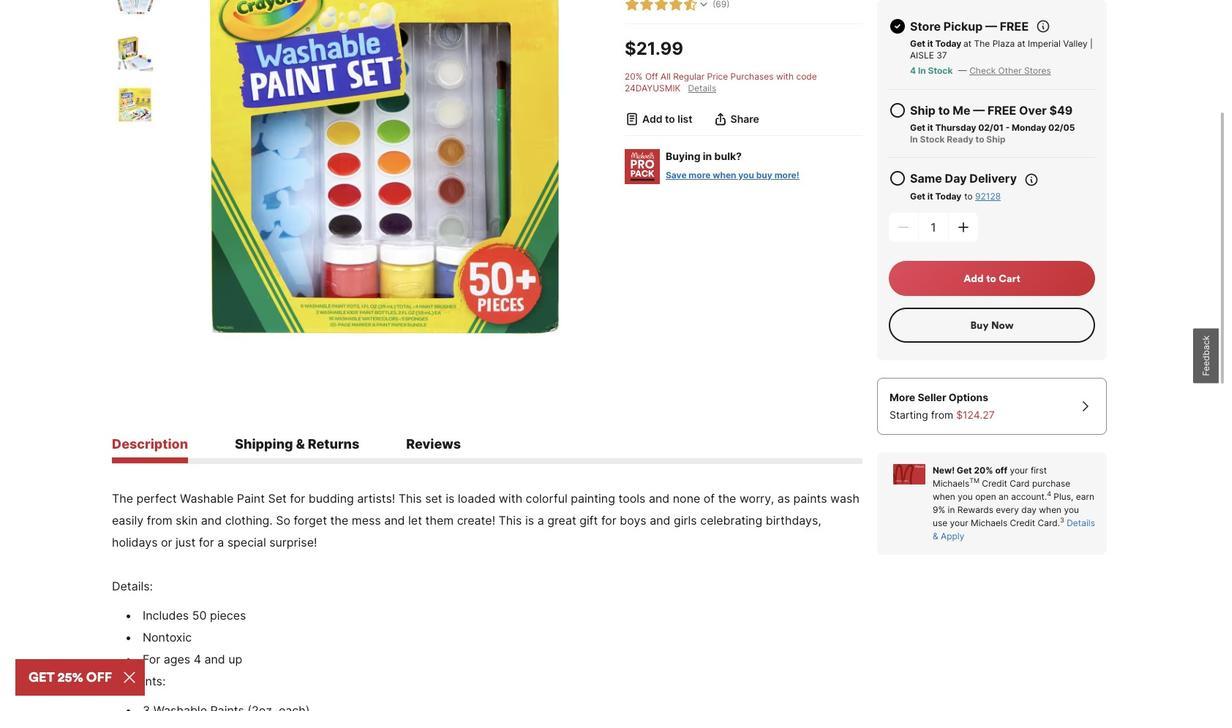 Task type: locate. For each thing, give the bounding box(es) containing it.
card.
[[1038, 518, 1060, 529]]

is right set at left bottom
[[446, 492, 455, 506]]

from left $
[[931, 409, 954, 421]]

0 horizontal spatial credit
[[982, 479, 1008, 490]]

1 horizontal spatial credit
[[1010, 518, 1036, 529]]

0 horizontal spatial 20%
[[625, 71, 643, 82]]

0 vertical spatial when
[[713, 170, 736, 181]]

artists!
[[357, 492, 395, 506]]

returns
[[308, 437, 359, 452]]

every
[[996, 505, 1019, 516]]

none
[[673, 492, 700, 506]]

0 horizontal spatial 4
[[194, 653, 201, 667]]

the right of
[[718, 492, 736, 506]]

0 vertical spatial the
[[974, 38, 990, 49]]

open samedaydelivery details modal image
[[1024, 173, 1039, 187]]

your up 'apply'
[[950, 518, 969, 529]]

— right me
[[973, 103, 985, 118]]

2 vertical spatial 4
[[194, 653, 201, 667]]

|
[[1090, 38, 1093, 49]]

it inside the get it thursday 02/01 - monday 02/05 in stock ready to ship
[[928, 122, 933, 133]]

0 horizontal spatial &
[[296, 437, 305, 452]]

rewards
[[958, 505, 994, 516]]

4 right ages
[[194, 653, 201, 667]]

crayola&#xae; washable paint 50 piece set image
[[115, 0, 156, 22], [164, 0, 610, 375], [115, 33, 156, 74], [115, 84, 156, 125]]

buying in bulk? save more when you buy more!
[[666, 150, 799, 181]]

1 horizontal spatial when
[[933, 492, 955, 503]]

to inside "dropdown button"
[[665, 112, 675, 125]]

0 horizontal spatial michaels
[[933, 479, 970, 490]]

from down perfect
[[147, 514, 172, 528]]

purchase
[[1032, 479, 1071, 490]]

your up card
[[1010, 465, 1028, 476]]

the up easily
[[112, 492, 133, 506]]

day
[[1022, 505, 1037, 516]]

4 down aisle
[[910, 65, 916, 76]]

details:
[[112, 579, 153, 594]]

1 horizontal spatial the
[[718, 492, 736, 506]]

2 horizontal spatial —
[[986, 19, 997, 34]]

mess
[[352, 514, 381, 528]]

it for get it today to 92128
[[928, 191, 933, 202]]

tabler image
[[669, 0, 683, 12]]

1 horizontal spatial you
[[958, 492, 973, 503]]

me
[[953, 103, 971, 118]]

and
[[649, 492, 670, 506], [201, 514, 222, 528], [384, 514, 405, 528], [650, 514, 671, 528], [204, 653, 225, 667]]

includes 50 pieces nontoxic for ages 4 and up contents:
[[112, 609, 246, 689]]

cart
[[999, 272, 1021, 285]]

details right 3
[[1067, 518, 1095, 529]]

4 inside 4 plus, earn 9% in rewards every day when you use your michaels credit card.
[[1047, 491, 1051, 499]]

Number Stepper text field
[[919, 213, 948, 242]]

details
[[688, 82, 716, 93], [1067, 518, 1095, 529]]

birthdays,
[[766, 514, 822, 528]]

1 vertical spatial details
[[1067, 518, 1095, 529]]

in inside the get it thursday 02/01 - monday 02/05 in stock ready to ship
[[910, 134, 918, 145]]

1 vertical spatial 4
[[1047, 491, 1051, 499]]

1 vertical spatial for
[[601, 514, 617, 528]]

0 vertical spatial 20%
[[625, 71, 643, 82]]

1 horizontal spatial 4
[[910, 65, 916, 76]]

tab list containing description
[[112, 437, 863, 464]]

0 horizontal spatial —
[[958, 65, 967, 76]]

contents:
[[112, 674, 166, 689]]

1 vertical spatial you
[[958, 492, 973, 503]]

0 vertical spatial from
[[931, 409, 954, 421]]

to left list
[[665, 112, 675, 125]]

is
[[446, 492, 455, 506], [525, 514, 534, 528]]

2 vertical spatial for
[[199, 535, 214, 550]]

in up same
[[910, 134, 918, 145]]

1 it from the top
[[928, 38, 933, 49]]

your inside your first michaels
[[1010, 465, 1028, 476]]

1 vertical spatial when
[[933, 492, 955, 503]]

1 vertical spatial —
[[958, 65, 967, 76]]

celebrating
[[700, 514, 763, 528]]

1 horizontal spatial at
[[1017, 38, 1026, 49]]

0 horizontal spatial is
[[446, 492, 455, 506]]

stock down "37"
[[928, 65, 953, 76]]

this right the create! at the bottom of the page
[[499, 514, 522, 528]]

get for get it today to 92128
[[910, 191, 926, 202]]

in inside 4 plus, earn 9% in rewards every day when you use your michaels credit card.
[[948, 505, 955, 516]]

for right gift
[[601, 514, 617, 528]]

get down same
[[910, 191, 926, 202]]

0 vertical spatial you
[[739, 170, 754, 181]]

37
[[937, 50, 947, 61]]

4 for in
[[910, 65, 916, 76]]

for right set
[[290, 492, 305, 506]]

0 vertical spatial it
[[928, 38, 933, 49]]

0 horizontal spatial your
[[950, 518, 969, 529]]

it left thursday at the right top of the page
[[928, 122, 933, 133]]

1 vertical spatial credit
[[1010, 518, 1036, 529]]

get inside get it today at the plaza at imperial valley | aisle 37
[[910, 38, 926, 49]]

0 horizontal spatial details
[[688, 82, 716, 93]]

add left cart
[[964, 272, 984, 285]]

20% up tm
[[974, 465, 993, 476]]

imperial
[[1028, 38, 1061, 49]]

button to increment counter for number stepper image
[[956, 220, 971, 235]]

1 vertical spatial michaels
[[971, 518, 1008, 529]]

1 vertical spatial the
[[330, 514, 348, 528]]

$49
[[1050, 103, 1073, 118]]

2 vertical spatial it
[[928, 191, 933, 202]]

open
[[975, 492, 996, 503]]

1 vertical spatial your
[[950, 518, 969, 529]]

1 vertical spatial in
[[948, 505, 955, 516]]

get for get it today at the plaza at imperial valley | aisle 37
[[910, 38, 926, 49]]

the down budding on the left of the page
[[330, 514, 348, 528]]

thursday
[[935, 122, 976, 133]]

2 vertical spatial you
[[1064, 505, 1079, 516]]

0 horizontal spatial the
[[112, 492, 133, 506]]

set
[[268, 492, 287, 506]]

it
[[928, 38, 933, 49], [928, 122, 933, 133], [928, 191, 933, 202]]

washable
[[180, 492, 234, 506]]

1 horizontal spatial michaels
[[971, 518, 1008, 529]]

when
[[713, 170, 736, 181], [933, 492, 955, 503], [1039, 505, 1062, 516]]

0 vertical spatial is
[[446, 492, 455, 506]]

4 down purchase
[[1047, 491, 1051, 499]]

share
[[731, 112, 759, 125]]

description
[[112, 437, 188, 452]]

just
[[176, 535, 196, 550]]

20% off all regular price purchases with code 24dayusmik
[[625, 71, 817, 93]]

1 horizontal spatial with
[[776, 71, 794, 82]]

a left 'special'
[[217, 535, 224, 550]]

add inside add to cart button
[[964, 272, 984, 285]]

for
[[290, 492, 305, 506], [601, 514, 617, 528], [199, 535, 214, 550]]

you inside 4 plus, earn 9% in rewards every day when you use your michaels credit card.
[[1064, 505, 1079, 516]]

first
[[1031, 465, 1047, 476]]

0 horizontal spatial from
[[147, 514, 172, 528]]

tm
[[970, 477, 980, 485]]

when up 9%
[[933, 492, 955, 503]]

today for to
[[935, 191, 962, 202]]

with right loaded
[[499, 492, 523, 506]]

when inside 4 plus, earn 9% in rewards every day when you use your michaels credit card.
[[1039, 505, 1062, 516]]

0 vertical spatial add
[[642, 112, 663, 125]]

and left up
[[204, 653, 225, 667]]

get up tm
[[957, 465, 972, 476]]

with inside the 20% off all regular price purchases with code 24dayusmik
[[776, 71, 794, 82]]

20% left off
[[625, 71, 643, 82]]

today up "37"
[[935, 38, 962, 49]]

and left "girls"
[[650, 514, 671, 528]]

or
[[161, 535, 172, 550]]

add to list button
[[625, 112, 693, 126]]

credit inside 4 plus, earn 9% in rewards every day when you use your michaels credit card.
[[1010, 518, 1036, 529]]

in
[[703, 150, 712, 162], [948, 505, 955, 516]]

same day delivery
[[910, 171, 1017, 186]]

add inside add to list "dropdown button"
[[642, 112, 663, 125]]

1 horizontal spatial in
[[948, 505, 955, 516]]

2 vertical spatial —
[[973, 103, 985, 118]]

free up -
[[988, 103, 1017, 118]]

1 horizontal spatial —
[[973, 103, 985, 118]]

free up plaza
[[1000, 19, 1029, 34]]

tabler image
[[625, 0, 640, 12], [640, 0, 654, 12], [654, 0, 669, 12], [683, 0, 698, 12], [698, 0, 710, 10], [1036, 19, 1051, 34], [889, 102, 907, 119], [625, 112, 640, 126], [889, 170, 907, 187]]

0 vertical spatial today
[[935, 38, 962, 49]]

2 horizontal spatial 4
[[1047, 491, 1051, 499]]

add for add to cart
[[964, 272, 984, 285]]

add down the 24dayusmik
[[642, 112, 663, 125]]

0 horizontal spatial when
[[713, 170, 736, 181]]

1 vertical spatial today
[[935, 191, 962, 202]]

price
[[707, 71, 728, 82]]

0 horizontal spatial ship
[[910, 103, 936, 118]]

1 vertical spatial the
[[112, 492, 133, 506]]

2 at from the left
[[1017, 38, 1026, 49]]

up
[[228, 653, 242, 667]]

1 vertical spatial 20%
[[974, 465, 993, 476]]

2 horizontal spatial you
[[1064, 505, 1079, 516]]

you up 3
[[1064, 505, 1079, 516]]

2 it from the top
[[928, 122, 933, 133]]

0 vertical spatial &
[[296, 437, 305, 452]]

perfect
[[136, 492, 177, 506]]

buy now
[[971, 319, 1014, 332]]

1 vertical spatial in
[[910, 134, 918, 145]]

credit down day
[[1010, 518, 1036, 529]]

stock
[[928, 65, 953, 76], [920, 134, 945, 145]]

for right just at the left bottom
[[199, 535, 214, 550]]

a
[[538, 514, 544, 528], [217, 535, 224, 550]]

0 vertical spatial this
[[399, 492, 422, 506]]

to left me
[[939, 103, 950, 118]]

stock down thursday at the right top of the page
[[920, 134, 945, 145]]

1 vertical spatial it
[[928, 122, 933, 133]]

0 vertical spatial 4
[[910, 65, 916, 76]]

you up rewards
[[958, 492, 973, 503]]

1 vertical spatial ship
[[987, 134, 1006, 145]]

more
[[890, 391, 915, 404]]

1 horizontal spatial &
[[933, 531, 939, 542]]

credit
[[982, 479, 1008, 490], [1010, 518, 1036, 529]]

3 it from the top
[[928, 191, 933, 202]]

bulk?
[[715, 150, 742, 162]]

off
[[995, 465, 1008, 476]]

this up let
[[399, 492, 422, 506]]

1 horizontal spatial the
[[974, 38, 990, 49]]

at down "store pickup — free"
[[964, 38, 972, 49]]

get up aisle
[[910, 38, 926, 49]]

in right 9%
[[948, 505, 955, 516]]

0 vertical spatial in
[[703, 150, 712, 162]]

in down aisle
[[918, 65, 926, 76]]

as
[[778, 492, 790, 506]]

you left buy
[[739, 170, 754, 181]]

0 horizontal spatial add
[[642, 112, 663, 125]]

in up more at the right
[[703, 150, 712, 162]]

ship up thursday at the right top of the page
[[910, 103, 936, 118]]

1 vertical spatial add
[[964, 272, 984, 285]]

michaels down new!
[[933, 479, 970, 490]]

tab list
[[112, 437, 863, 464]]

1 vertical spatial stock
[[920, 134, 945, 145]]

0 horizontal spatial with
[[499, 492, 523, 506]]

it inside get it today at the plaza at imperial valley | aisle 37
[[928, 38, 933, 49]]

0 vertical spatial —
[[986, 19, 997, 34]]

get inside the get it thursday 02/01 - monday 02/05 in stock ready to ship
[[910, 122, 926, 133]]

ages
[[164, 653, 190, 667]]

the down "store pickup — free"
[[974, 38, 990, 49]]

shipping
[[235, 437, 293, 452]]

today
[[935, 38, 962, 49], [935, 191, 962, 202]]

& inside tab list
[[296, 437, 305, 452]]

holidays
[[112, 535, 158, 550]]

1 horizontal spatial your
[[1010, 465, 1028, 476]]

an
[[999, 492, 1009, 503]]

2 vertical spatial when
[[1039, 505, 1062, 516]]

& left returns
[[296, 437, 305, 452]]

at right plaza
[[1017, 38, 1026, 49]]

and right the tools
[[649, 492, 670, 506]]

when up card.
[[1039, 505, 1062, 516]]

to left cart
[[986, 272, 996, 285]]

with inside the perfect washable paint set for budding artists! this set is loaded with colorful painting tools and none of the worry, as paints wash easily from skin and clothing. so forget the mess and let them create! this is a great gift for boys and girls celebrating birthdays, holidays or just for a special surprise!
[[499, 492, 523, 506]]

1 vertical spatial this
[[499, 514, 522, 528]]

0 vertical spatial credit
[[982, 479, 1008, 490]]

use
[[933, 518, 948, 529]]

valley
[[1063, 38, 1088, 49]]

9%
[[933, 505, 946, 516]]

0 vertical spatial a
[[538, 514, 544, 528]]

to down "02/01"
[[976, 134, 985, 145]]

you
[[739, 170, 754, 181], [958, 492, 973, 503], [1064, 505, 1079, 516]]

0 horizontal spatial you
[[739, 170, 754, 181]]

wash
[[830, 492, 860, 506]]

you inside tm credit card purchase when you open an account.
[[958, 492, 973, 503]]

1 horizontal spatial ship
[[987, 134, 1006, 145]]

0 vertical spatial michaels
[[933, 479, 970, 490]]

0 horizontal spatial for
[[199, 535, 214, 550]]

it down same
[[928, 191, 933, 202]]

add
[[642, 112, 663, 125], [964, 272, 984, 285]]

0 horizontal spatial in
[[703, 150, 712, 162]]

when inside buying in bulk? save more when you buy more!
[[713, 170, 736, 181]]

1 today from the top
[[935, 38, 962, 49]]

save more when you buy more! link
[[666, 170, 799, 181]]

4 plus, earn 9% in rewards every day when you use your michaels credit card.
[[933, 491, 1095, 529]]

24dayusmik
[[625, 82, 681, 93]]

2 today from the top
[[935, 191, 962, 202]]

michaels inside your first michaels
[[933, 479, 970, 490]]

when down bulk?
[[713, 170, 736, 181]]

a left great on the left of page
[[538, 514, 544, 528]]

0 vertical spatial your
[[1010, 465, 1028, 476]]

is down the colorful
[[525, 514, 534, 528]]

0 vertical spatial free
[[1000, 19, 1029, 34]]

0 vertical spatial with
[[776, 71, 794, 82]]

— up plaza
[[986, 19, 997, 34]]

get it today to 92128
[[910, 191, 1001, 202]]

1 horizontal spatial details
[[1067, 518, 1095, 529]]

2 horizontal spatial when
[[1039, 505, 1062, 516]]

today down day
[[935, 191, 962, 202]]

0 vertical spatial stock
[[928, 65, 953, 76]]

& down use
[[933, 531, 939, 542]]

credit inside tm credit card purchase when you open an account.
[[982, 479, 1008, 490]]

add to list
[[642, 112, 693, 125]]

to inside button
[[986, 272, 996, 285]]

it for get it today at the plaza at imperial valley | aisle 37
[[928, 38, 933, 49]]

michaels down rewards
[[971, 518, 1008, 529]]

1 vertical spatial &
[[933, 531, 939, 542]]

get left thursday at the right top of the page
[[910, 122, 926, 133]]

with left code
[[776, 71, 794, 82]]

loaded
[[458, 492, 496, 506]]

credit down off
[[982, 479, 1008, 490]]

ship down "02/01"
[[987, 134, 1006, 145]]

today inside get it today at the plaza at imperial valley | aisle 37
[[935, 38, 962, 49]]

and inside includes 50 pieces nontoxic for ages 4 and up contents:
[[204, 653, 225, 667]]

it up aisle
[[928, 38, 933, 49]]

— left "check"
[[958, 65, 967, 76]]

20%
[[625, 71, 643, 82], [974, 465, 993, 476]]

1 horizontal spatial add
[[964, 272, 984, 285]]

regular
[[673, 71, 705, 82]]

92128
[[975, 191, 1001, 202]]

from inside more seller options starting from $ 124.27
[[931, 409, 954, 421]]

1 horizontal spatial from
[[931, 409, 954, 421]]

details down regular
[[688, 82, 716, 93]]

get it today at the plaza at imperial valley | aisle 37
[[910, 38, 1093, 61]]



Task type: describe. For each thing, give the bounding box(es) containing it.
-
[[1006, 122, 1010, 133]]

tools
[[619, 492, 646, 506]]

& inside "3 details & apply"
[[933, 531, 939, 542]]

add to cart button
[[889, 261, 1095, 296]]

it for get it thursday 02/01 - monday 02/05 in stock ready to ship
[[928, 122, 933, 133]]

to inside the get it thursday 02/01 - monday 02/05 in stock ready to ship
[[976, 134, 985, 145]]

02/01
[[978, 122, 1004, 133]]

— for free
[[973, 103, 985, 118]]

new!
[[933, 465, 955, 476]]

0 horizontal spatial the
[[330, 514, 348, 528]]

your inside 4 plus, earn 9% in rewards every day when you use your michaels credit card.
[[950, 518, 969, 529]]

2 horizontal spatial for
[[601, 514, 617, 528]]

1 horizontal spatial this
[[499, 514, 522, 528]]

from inside the perfect washable paint set for budding artists! this set is loaded with colorful painting tools and none of the worry, as paints wash easily from skin and clothing. so forget the mess and let them create! this is a great gift for boys and girls celebrating birthdays, holidays or just for a special surprise!
[[147, 514, 172, 528]]

02/05
[[1049, 122, 1075, 133]]

and down washable
[[201, 514, 222, 528]]

20% inside the 20% off all regular price purchases with code 24dayusmik
[[625, 71, 643, 82]]

1 horizontal spatial a
[[538, 514, 544, 528]]

gift
[[580, 514, 598, 528]]

for
[[143, 653, 160, 667]]

details inside "3 details & apply"
[[1067, 518, 1095, 529]]

plcc card logo image
[[893, 465, 926, 485]]

0 vertical spatial in
[[918, 65, 926, 76]]

includes
[[143, 609, 189, 623]]

0 vertical spatial the
[[718, 492, 736, 506]]

1 vertical spatial free
[[988, 103, 1017, 118]]

to down same day delivery
[[965, 191, 973, 202]]

buying
[[666, 150, 701, 162]]

details inside dropdown button
[[688, 82, 716, 93]]

details & apply link
[[933, 518, 1095, 542]]

to for list
[[665, 112, 675, 125]]

ready
[[947, 134, 974, 145]]

the inside get it today at the plaza at imperial valley | aisle 37
[[974, 38, 990, 49]]

3
[[1060, 517, 1065, 525]]

create!
[[457, 514, 495, 528]]

to for cart
[[986, 272, 996, 285]]

list
[[678, 112, 693, 125]]

0 horizontal spatial this
[[399, 492, 422, 506]]

1 at from the left
[[964, 38, 972, 49]]

and left let
[[384, 514, 405, 528]]

0 vertical spatial ship
[[910, 103, 936, 118]]

when inside tm credit card purchase when you open an account.
[[933, 492, 955, 503]]

surprise!
[[269, 535, 317, 550]]

the inside the perfect washable paint set for budding artists! this set is loaded with colorful painting tools and none of the worry, as paints wash easily from skin and clothing. so forget the mess and let them create! this is a great gift for boys and girls celebrating birthdays, holidays or just for a special surprise!
[[112, 492, 133, 506]]

apply
[[941, 531, 965, 542]]

0 vertical spatial for
[[290, 492, 305, 506]]

buy
[[756, 170, 773, 181]]

off
[[645, 71, 658, 82]]

the perfect washable paint set for budding artists! this set is loaded with colorful painting tools and none of the worry, as paints wash easily from skin and clothing. so forget the mess and let them create! this is a great gift for boys and girls celebrating birthdays, holidays or just for a special surprise!
[[112, 492, 860, 550]]

all
[[661, 71, 671, 82]]

buy now button
[[889, 308, 1095, 343]]

paints
[[794, 492, 827, 506]]

1 vertical spatial is
[[525, 514, 534, 528]]

reviews
[[406, 437, 461, 452]]

monday
[[1012, 122, 1046, 133]]

skin
[[176, 514, 198, 528]]

check
[[970, 65, 996, 76]]

in inside buying in bulk? save more when you buy more!
[[703, 150, 712, 162]]

plus,
[[1054, 492, 1074, 503]]

share button
[[713, 112, 759, 126]]

4 for plus,
[[1047, 491, 1051, 499]]

get for get it thursday 02/01 - monday 02/05 in stock ready to ship
[[910, 122, 926, 133]]

4 inside includes 50 pieces nontoxic for ages 4 and up contents:
[[194, 653, 201, 667]]

1 vertical spatial a
[[217, 535, 224, 550]]

stores
[[1024, 65, 1051, 76]]

$
[[956, 409, 963, 421]]

plaza
[[993, 38, 1015, 49]]

so
[[276, 514, 290, 528]]

nontoxic
[[143, 631, 192, 645]]

buy
[[971, 319, 989, 332]]

new! get 20% off
[[933, 465, 1008, 476]]

earn
[[1076, 492, 1095, 503]]

painting
[[571, 492, 615, 506]]

details button
[[688, 82, 717, 94]]

$21.99
[[625, 38, 684, 59]]

store
[[910, 19, 941, 34]]

over
[[1019, 103, 1047, 118]]

more seller options starting from $ 124.27
[[890, 391, 995, 421]]

michaels inside 4 plus, earn 9% in rewards every day when you use your michaels credit card.
[[971, 518, 1008, 529]]

your first michaels
[[933, 465, 1047, 490]]

budding
[[309, 492, 354, 506]]

today for at
[[935, 38, 962, 49]]

you inside buying in bulk? save more when you buy more!
[[739, 170, 754, 181]]

great
[[547, 514, 576, 528]]

shipping & returns
[[235, 437, 359, 452]]

day
[[945, 171, 967, 186]]

forget
[[294, 514, 327, 528]]

add for add to list
[[642, 112, 663, 125]]

account.
[[1011, 492, 1047, 503]]

boys
[[620, 514, 647, 528]]

3 details & apply
[[933, 517, 1095, 542]]

code
[[796, 71, 817, 82]]

pickup
[[944, 19, 983, 34]]

get it thursday 02/01 - monday 02/05 in stock ready to ship
[[910, 122, 1075, 145]]

more
[[689, 170, 711, 181]]

to for me
[[939, 103, 950, 118]]

easily
[[112, 514, 144, 528]]

now
[[991, 319, 1014, 332]]

stock inside the get it thursday 02/01 - monday 02/05 in stock ready to ship
[[920, 134, 945, 145]]

them
[[425, 514, 454, 528]]

1 horizontal spatial 20%
[[974, 465, 993, 476]]

clothing.
[[225, 514, 273, 528]]

tm credit card purchase when you open an account.
[[933, 477, 1071, 503]]

pieces
[[210, 609, 246, 623]]

same
[[910, 171, 942, 186]]

ship inside the get it thursday 02/01 - monday 02/05 in stock ready to ship
[[987, 134, 1006, 145]]

paint
[[237, 492, 265, 506]]

starting
[[890, 409, 928, 421]]

more!
[[775, 170, 799, 181]]

124.27
[[963, 409, 995, 421]]

store pickup — free
[[910, 19, 1029, 34]]

92128 link
[[975, 191, 1001, 202]]

— for check
[[958, 65, 967, 76]]

of
[[704, 492, 715, 506]]



Task type: vqa. For each thing, say whether or not it's contained in the screenshot.
Sb
no



